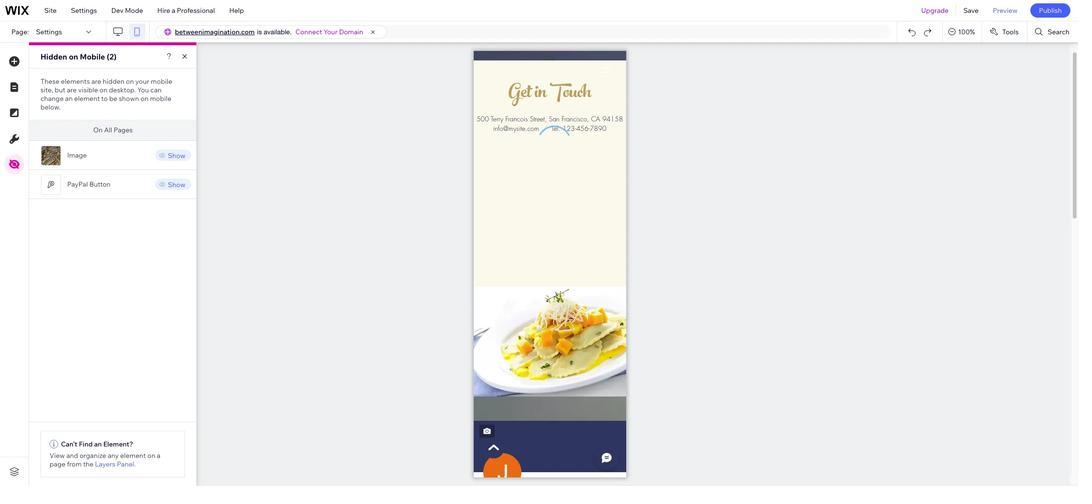 Task type: locate. For each thing, give the bounding box(es) containing it.
betweenimagination.com
[[175, 28, 255, 36]]

preview
[[993, 6, 1018, 15]]

1 vertical spatial element
[[120, 452, 146, 461]]

your
[[324, 28, 338, 36]]

settings
[[71, 6, 97, 15], [36, 28, 62, 36]]

publish button
[[1031, 3, 1071, 18]]

paypal button
[[67, 180, 111, 189]]

0 vertical spatial an
[[65, 94, 73, 103]]

mobile right you
[[150, 94, 171, 103]]

2 show from the top
[[168, 180, 185, 189]]

dev mode
[[111, 6, 143, 15]]

mobile
[[151, 77, 172, 86], [150, 94, 171, 103]]

you
[[137, 86, 149, 94]]

settings down site
[[36, 28, 62, 36]]

1 horizontal spatial element
[[120, 452, 146, 461]]

site,
[[41, 86, 53, 94]]

find
[[79, 441, 93, 449]]

1 vertical spatial mobile
[[150, 94, 171, 103]]

a
[[172, 6, 175, 15], [157, 452, 161, 461]]

from
[[67, 461, 82, 469]]

are left hidden
[[91, 77, 101, 86]]

be
[[109, 94, 117, 103]]

mobile right your
[[151, 77, 172, 86]]

site
[[44, 6, 57, 15]]

0 horizontal spatial a
[[157, 452, 161, 461]]

1 vertical spatial show
[[168, 180, 185, 189]]

professional
[[177, 6, 215, 15]]

element
[[74, 94, 100, 103], [120, 452, 146, 461]]

settings left dev
[[71, 6, 97, 15]]

is
[[257, 28, 262, 36]]

an inside these elements are hidden on your mobile site, but are visible on desktop. you can change an element to be shown on mobile below.
[[65, 94, 73, 103]]

to
[[101, 94, 108, 103]]

element down element?
[[120, 452, 146, 461]]

an right change on the top left
[[65, 94, 73, 103]]

0 horizontal spatial element
[[74, 94, 100, 103]]

element left to
[[74, 94, 100, 103]]

hire
[[157, 6, 170, 15]]

upgrade
[[922, 6, 949, 15]]

hidden
[[41, 52, 67, 62]]

image
[[67, 151, 87, 160]]

(2)
[[107, 52, 116, 62]]

are
[[91, 77, 101, 86], [67, 86, 77, 94]]

100% button
[[943, 21, 982, 42]]

1 vertical spatial an
[[94, 441, 102, 449]]

0 horizontal spatial an
[[65, 94, 73, 103]]

below.
[[41, 103, 61, 112]]

elements
[[61, 77, 90, 86]]

0 vertical spatial mobile
[[151, 77, 172, 86]]

1 vertical spatial settings
[[36, 28, 62, 36]]

on all pages
[[93, 126, 133, 134]]

1 horizontal spatial a
[[172, 6, 175, 15]]

1 horizontal spatial an
[[94, 441, 102, 449]]

connect
[[296, 28, 322, 36]]

show for image
[[168, 151, 185, 160]]

a right hire
[[172, 6, 175, 15]]

0 vertical spatial a
[[172, 6, 175, 15]]

element inside view and organize any element on a page from the
[[120, 452, 146, 461]]

save button
[[957, 0, 986, 21]]

on left mobile
[[69, 52, 78, 62]]

0 vertical spatial show
[[168, 151, 185, 160]]

1 horizontal spatial are
[[91, 77, 101, 86]]

0 vertical spatial element
[[74, 94, 100, 103]]

preview button
[[986, 0, 1025, 21]]

1 vertical spatial a
[[157, 452, 161, 461]]

1 show from the top
[[168, 151, 185, 160]]

on
[[69, 52, 78, 62], [126, 77, 134, 86], [100, 86, 107, 94], [141, 94, 149, 103], [147, 452, 155, 461]]

a right panel.
[[157, 452, 161, 461]]

search button
[[1028, 21, 1078, 42]]

but
[[55, 86, 65, 94]]

layers
[[95, 461, 115, 469]]

on right panel.
[[147, 452, 155, 461]]

are right but
[[67, 86, 77, 94]]

0 vertical spatial settings
[[71, 6, 97, 15]]

an right find
[[94, 441, 102, 449]]

can't
[[61, 441, 77, 449]]

an
[[65, 94, 73, 103], [94, 441, 102, 449]]

a inside view and organize any element on a page from the
[[157, 452, 161, 461]]

view and organize any element on a page from the
[[50, 452, 161, 469]]

show
[[168, 151, 185, 160], [168, 180, 185, 189]]



Task type: vqa. For each thing, say whether or not it's contained in the screenshot.
Open Inbox
no



Task type: describe. For each thing, give the bounding box(es) containing it.
element?
[[103, 441, 133, 449]]

can't find an element?
[[61, 441, 133, 449]]

hire a professional
[[157, 6, 215, 15]]

your
[[135, 77, 149, 86]]

change
[[41, 94, 64, 103]]

on left your
[[126, 77, 134, 86]]

hidden
[[103, 77, 124, 86]]

the
[[83, 461, 94, 469]]

organize
[[80, 452, 106, 461]]

tools
[[1003, 28, 1019, 36]]

1 horizontal spatial settings
[[71, 6, 97, 15]]

can
[[150, 86, 162, 94]]

view
[[50, 452, 65, 461]]

publish
[[1039, 6, 1062, 15]]

layers panel. link
[[94, 461, 136, 469]]

hidden on mobile (2)
[[41, 52, 116, 62]]

domain
[[339, 28, 363, 36]]

search
[[1048, 28, 1070, 36]]

100%
[[958, 28, 975, 36]]

desktop.
[[109, 86, 136, 94]]

shown
[[119, 94, 139, 103]]

tools button
[[983, 21, 1028, 42]]

show for paypal button
[[168, 180, 185, 189]]

0 horizontal spatial settings
[[36, 28, 62, 36]]

any
[[108, 452, 119, 461]]

0 horizontal spatial are
[[67, 86, 77, 94]]

and
[[66, 452, 78, 461]]

on left be
[[100, 86, 107, 94]]

on inside view and organize any element on a page from the
[[147, 452, 155, 461]]

mobile
[[80, 52, 105, 62]]

button
[[89, 180, 111, 189]]

panel.
[[117, 461, 136, 469]]

these elements are hidden on your mobile site, but are visible on desktop. you can change an element to be shown on mobile below.
[[41, 77, 172, 112]]

pages
[[114, 126, 133, 134]]

layers panel.
[[94, 461, 136, 469]]

on
[[93, 126, 103, 134]]

is available. connect your domain
[[257, 28, 363, 36]]

element inside these elements are hidden on your mobile site, but are visible on desktop. you can change an element to be shown on mobile below.
[[74, 94, 100, 103]]

dev
[[111, 6, 123, 15]]

visible
[[78, 86, 98, 94]]

help
[[229, 6, 244, 15]]

these
[[41, 77, 59, 86]]

mode
[[125, 6, 143, 15]]

all
[[104, 126, 112, 134]]

on left can
[[141, 94, 149, 103]]

available.
[[264, 28, 292, 36]]

save
[[964, 6, 979, 15]]

page
[[50, 461, 65, 469]]

paypal
[[67, 180, 88, 189]]



